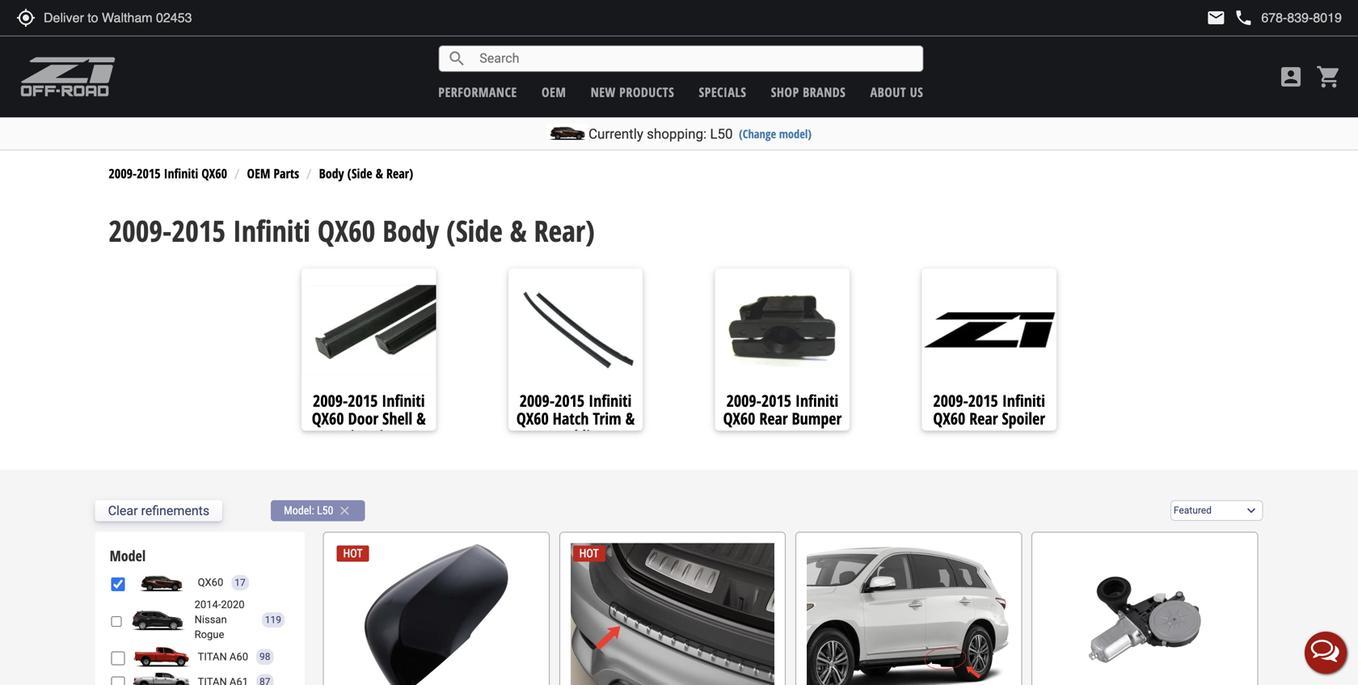 Task type: vqa. For each thing, say whether or not it's contained in the screenshot.
OEM
yes



Task type: describe. For each thing, give the bounding box(es) containing it.
mail phone
[[1207, 8, 1254, 27]]

moulding
[[546, 425, 606, 447]]

infiniti for 2009-2015 infiniti qx60
[[164, 165, 198, 182]]

rear for spoiler
[[970, 407, 998, 429]]

l50 inside the model: l50 close
[[317, 504, 334, 517]]

2009- for 2009-2015 infiniti qx60
[[109, 165, 137, 182]]

Search search field
[[467, 46, 923, 71]]

spoiler
[[1002, 407, 1046, 429]]

bumper
[[792, 407, 842, 429]]

about
[[871, 83, 907, 101]]

nissan titan xd h61 2016 2017 2018 2019 2020 cummins diesel z1 off-road image
[[129, 671, 194, 685]]

qx60 for 2009-2015 infiniti qx60 rear bumper
[[724, 407, 756, 429]]

infiniti for 2009-2015 infiniti qx60 rear spoiler
[[1003, 389, 1046, 412]]

mail
[[1207, 8, 1226, 27]]

2020
[[221, 599, 245, 611]]

body (side & rear) link
[[319, 165, 413, 182]]

titan
[[198, 651, 227, 663]]

mail link
[[1207, 8, 1226, 27]]

qx60 for 2009-2015 infiniti qx60 rear spoiler
[[934, 407, 966, 429]]

2015 for 2009-2015 infiniti qx60 rear bumper
[[762, 389, 792, 412]]

close
[[338, 503, 352, 518]]

nissan
[[195, 614, 227, 626]]

2014-2020 nissan rogue
[[195, 599, 245, 641]]

2009-2015 infiniti qx60 door shell & trimming
[[312, 389, 426, 447]]

nissan rogue t32 2014 2015 2016 2017 2018 2019 2020 qr25de 2.5l s sl sv z1 off-road image
[[126, 609, 191, 630]]

2009-2015 infiniti qx60 rear spoiler
[[934, 389, 1046, 429]]

1 horizontal spatial body
[[383, 210, 439, 250]]

model)
[[779, 126, 812, 142]]

shopping:
[[647, 126, 707, 142]]

hatch
[[553, 407, 589, 429]]

shell
[[383, 407, 413, 429]]

infiniti for 2009-2015 infiniti qx60 body (side & rear)
[[233, 210, 310, 250]]

2009- for 2009-2015 infiniti qx60 rear bumper
[[727, 389, 762, 412]]

1 horizontal spatial rear)
[[534, 210, 595, 250]]

z1 motorsports logo image
[[20, 57, 116, 97]]

98
[[260, 651, 271, 663]]

new products
[[591, 83, 675, 101]]

2009- for 2009-2015 infiniti qx60 door shell & trimming
[[313, 389, 348, 412]]

2009-2015 infiniti qx60
[[109, 165, 227, 182]]

model
[[110, 546, 146, 566]]

specials
[[699, 83, 747, 101]]

nissan titan a60 2004 2005 2006 2007 2008 2009 2010 2011 2012 2013 2014 2015 vk56de 5.6l s se sv sl le xe pro-4x offroad z1 off-road image
[[129, 646, 194, 667]]

2015 for 2009-2015 infiniti qx60 body (side & rear)
[[172, 210, 226, 250]]

0 vertical spatial rear)
[[386, 165, 413, 182]]

2009-2015 infiniti qx60 hatch trim & moulding link
[[509, 389, 643, 447]]

oem parts link
[[247, 165, 299, 182]]

qx60 for 2009-2015 infiniti qx60 body (side & rear)
[[318, 210, 376, 250]]

2015 for 2009-2015 infiniti qx60
[[137, 165, 161, 182]]

oem for the oem link on the top
[[542, 83, 566, 101]]

model: l50 close
[[284, 503, 352, 518]]

119
[[265, 614, 281, 625]]

17
[[235, 577, 246, 588]]

phone
[[1235, 8, 1254, 27]]

2014-
[[195, 599, 221, 611]]

specials link
[[699, 83, 747, 101]]

2009-2015 infiniti qx60 rear bumper link
[[716, 389, 850, 429]]

door
[[348, 407, 379, 429]]

new products link
[[591, 83, 675, 101]]

(change model) link
[[739, 126, 812, 142]]

clear refinements button
[[95, 500, 223, 521]]

parts
[[274, 165, 299, 182]]

& for body
[[510, 210, 527, 250]]

body (side & rear)
[[319, 165, 413, 182]]

2009-2015 infiniti qx60 link
[[109, 165, 227, 182]]

qx60 for 2009-2015 infiniti qx60
[[202, 165, 227, 182]]

search
[[447, 49, 467, 68]]



Task type: locate. For each thing, give the bounding box(es) containing it.
1 vertical spatial (side
[[447, 210, 503, 250]]

model:
[[284, 504, 314, 517]]

trimming
[[339, 425, 399, 447]]

a60
[[230, 651, 248, 663]]

rear)
[[386, 165, 413, 182], [534, 210, 595, 250]]

2015 for 2009-2015 infiniti qx60 rear spoiler
[[969, 389, 999, 412]]

oem parts
[[247, 165, 299, 182]]

rear inside 2009-2015 infiniti qx60 rear spoiler
[[970, 407, 998, 429]]

shopping_cart link
[[1313, 64, 1343, 90]]

& inside 2009-2015 infiniti qx60 door shell & trimming
[[417, 407, 426, 429]]

0 horizontal spatial body
[[319, 165, 344, 182]]

2009- inside 2009-2015 infiniti qx60 rear spoiler
[[934, 389, 969, 412]]

performance
[[439, 83, 517, 101]]

trim
[[593, 407, 622, 429]]

infiniti inside 2009-2015 infiniti qx60 door shell & trimming
[[382, 389, 425, 412]]

0 vertical spatial body
[[319, 165, 344, 182]]

shopping_cart
[[1317, 64, 1343, 90]]

currently
[[589, 126, 644, 142]]

2015 inside the 2009-2015 infiniti qx60 hatch trim & moulding
[[555, 389, 585, 412]]

qx60 inside the 2009-2015 infiniti qx60 hatch trim & moulding
[[517, 407, 549, 429]]

qx60 inside 2009-2015 infiniti qx60 door shell & trimming
[[312, 407, 344, 429]]

2009- for 2009-2015 infiniti qx60 rear spoiler
[[934, 389, 969, 412]]

1 vertical spatial rear)
[[534, 210, 595, 250]]

qx60 left bumper
[[724, 407, 756, 429]]

qx60 up the 2014-
[[198, 576, 223, 589]]

2009- for 2009-2015 infiniti qx60 body (side & rear)
[[109, 210, 172, 250]]

rear for bumper
[[760, 407, 788, 429]]

& inside the 2009-2015 infiniti qx60 hatch trim & moulding
[[626, 407, 635, 429]]

about us
[[871, 83, 924, 101]]

1 horizontal spatial l50
[[710, 126, 733, 142]]

qx60
[[202, 165, 227, 182], [318, 210, 376, 250], [312, 407, 344, 429], [517, 407, 549, 429], [724, 407, 756, 429], [934, 407, 966, 429], [198, 576, 223, 589]]

infiniti for 2009-2015 infiniti qx60 door shell & trimming
[[382, 389, 425, 412]]

qx60 inside 2009-2015 infiniti qx60 rear bumper
[[724, 407, 756, 429]]

2009- inside 2009-2015 infiniti qx60 rear bumper
[[727, 389, 762, 412]]

2015
[[137, 165, 161, 182], [172, 210, 226, 250], [348, 389, 378, 412], [555, 389, 585, 412], [762, 389, 792, 412], [969, 389, 999, 412]]

brands
[[803, 83, 846, 101]]

0 vertical spatial oem
[[542, 83, 566, 101]]

l50 left (change
[[710, 126, 733, 142]]

2009-2015 infiniti qx60 rear bumper
[[724, 389, 842, 429]]

rear inside 2009-2015 infiniti qx60 rear bumper
[[760, 407, 788, 429]]

infiniti
[[164, 165, 198, 182], [233, 210, 310, 250], [382, 389, 425, 412], [589, 389, 632, 412], [796, 389, 839, 412], [1003, 389, 1046, 412]]

qx60 inside 2009-2015 infiniti qx60 rear spoiler
[[934, 407, 966, 429]]

qx60 left oem parts link
[[202, 165, 227, 182]]

l50 left close
[[317, 504, 334, 517]]

&
[[376, 165, 383, 182], [510, 210, 527, 250], [417, 407, 426, 429], [626, 407, 635, 429]]

phone link
[[1235, 8, 1343, 27]]

qx60 for 2009-2015 infiniti qx60 door shell & trimming
[[312, 407, 344, 429]]

1 vertical spatial body
[[383, 210, 439, 250]]

shop brands
[[771, 83, 846, 101]]

oem link
[[542, 83, 566, 101]]

rear left bumper
[[760, 407, 788, 429]]

2009- inside the 2009-2015 infiniti qx60 hatch trim & moulding
[[520, 389, 555, 412]]

2015 for 2009-2015 infiniti qx60 hatch trim & moulding
[[555, 389, 585, 412]]

infiniti for 2009-2015 infiniti qx60 rear bumper
[[796, 389, 839, 412]]

2009-2015 infiniti qx60 body (side & rear)
[[109, 210, 595, 250]]

rogue
[[195, 629, 224, 641]]

1 vertical spatial oem
[[247, 165, 270, 182]]

0 vertical spatial l50
[[710, 126, 733, 142]]

qx60 for 2009-2015 infiniti qx60 hatch trim & moulding
[[517, 407, 549, 429]]

& for door
[[417, 407, 426, 429]]

oem for oem parts
[[247, 165, 270, 182]]

1 horizontal spatial oem
[[542, 83, 566, 101]]

& for hatch
[[626, 407, 635, 429]]

account_box
[[1279, 64, 1305, 90]]

infiniti for 2009-2015 infiniti qx60 hatch trim & moulding
[[589, 389, 632, 412]]

oem
[[542, 83, 566, 101], [247, 165, 270, 182]]

1 vertical spatial l50
[[317, 504, 334, 517]]

qx60 left door
[[312, 407, 344, 429]]

0 horizontal spatial l50
[[317, 504, 334, 517]]

None checkbox
[[111, 577, 125, 591], [111, 615, 122, 628], [111, 577, 125, 591], [111, 615, 122, 628]]

shop
[[771, 83, 800, 101]]

refinements
[[141, 503, 210, 518]]

infiniti qx60 l50 2013 2014 2015 2016 2017 2018 2019 2020 vq35de vq35dd 3.5l z1 off-road image
[[129, 572, 194, 593]]

2009-2015 infiniti qx60 door shell & trimming link
[[302, 389, 436, 447]]

clear
[[108, 503, 138, 518]]

(change
[[739, 126, 777, 142]]

products
[[620, 83, 675, 101]]

2015 inside 2009-2015 infiniti qx60 door shell & trimming
[[348, 389, 378, 412]]

rear left spoiler
[[970, 407, 998, 429]]

body down body (side & rear)
[[383, 210, 439, 250]]

2009-2015 infiniti qx60 hatch trim & moulding
[[517, 389, 635, 447]]

None checkbox
[[111, 652, 125, 665], [111, 677, 125, 685], [111, 652, 125, 665], [111, 677, 125, 685]]

2015 inside 2009-2015 infiniti qx60 rear bumper
[[762, 389, 792, 412]]

account_box link
[[1275, 64, 1309, 90]]

currently shopping: l50 (change model)
[[589, 126, 812, 142]]

0 horizontal spatial rear
[[760, 407, 788, 429]]

rear
[[760, 407, 788, 429], [970, 407, 998, 429]]

us
[[910, 83, 924, 101]]

l50
[[710, 126, 733, 142], [317, 504, 334, 517]]

about us link
[[871, 83, 924, 101]]

1 horizontal spatial rear
[[970, 407, 998, 429]]

0 horizontal spatial rear)
[[386, 165, 413, 182]]

qx60 left spoiler
[[934, 407, 966, 429]]

0 horizontal spatial oem
[[247, 165, 270, 182]]

performance link
[[439, 83, 517, 101]]

oem left the parts
[[247, 165, 270, 182]]

1 rear from the left
[[760, 407, 788, 429]]

infiniti inside the 2009-2015 infiniti qx60 hatch trim & moulding
[[589, 389, 632, 412]]

2015 for 2009-2015 infiniti qx60 door shell & trimming
[[348, 389, 378, 412]]

my_location
[[16, 8, 36, 27]]

new
[[591, 83, 616, 101]]

2009-2015 infiniti qx60 rear spoiler link
[[922, 389, 1057, 429]]

body
[[319, 165, 344, 182], [383, 210, 439, 250]]

body right the parts
[[319, 165, 344, 182]]

2009- for 2009-2015 infiniti qx60 hatch trim & moulding
[[520, 389, 555, 412]]

(side
[[347, 165, 373, 182], [447, 210, 503, 250]]

1 horizontal spatial (side
[[447, 210, 503, 250]]

shop brands link
[[771, 83, 846, 101]]

oem left new
[[542, 83, 566, 101]]

qx60 down body (side & rear)
[[318, 210, 376, 250]]

2015 inside 2009-2015 infiniti qx60 rear spoiler
[[969, 389, 999, 412]]

2009-
[[109, 165, 137, 182], [109, 210, 172, 250], [313, 389, 348, 412], [520, 389, 555, 412], [727, 389, 762, 412], [934, 389, 969, 412]]

2 rear from the left
[[970, 407, 998, 429]]

0 vertical spatial (side
[[347, 165, 373, 182]]

0 horizontal spatial (side
[[347, 165, 373, 182]]

infiniti inside 2009-2015 infiniti qx60 rear spoiler
[[1003, 389, 1046, 412]]

infiniti inside 2009-2015 infiniti qx60 rear bumper
[[796, 389, 839, 412]]

qx60 left "hatch"
[[517, 407, 549, 429]]

clear refinements
[[108, 503, 210, 518]]

titan a60
[[198, 651, 248, 663]]

2009- inside 2009-2015 infiniti qx60 door shell & trimming
[[313, 389, 348, 412]]



